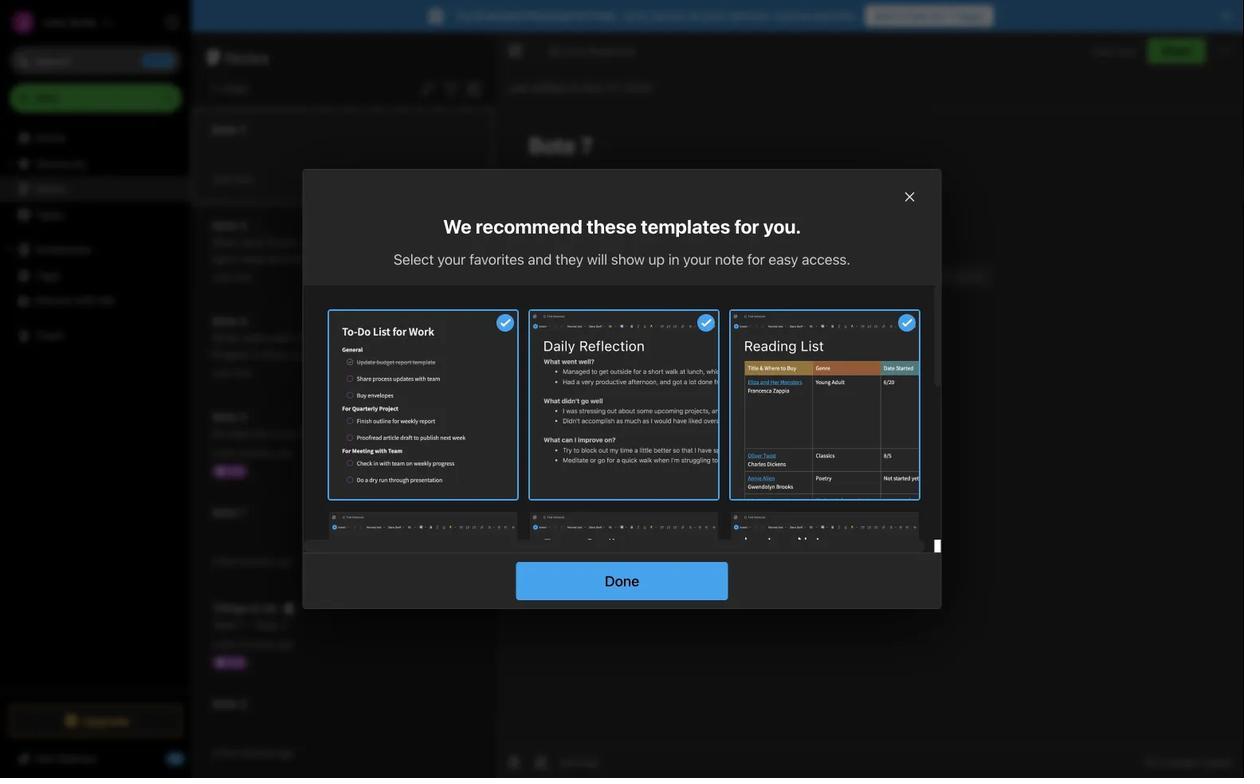 Task type: vqa. For each thing, say whether or not it's contained in the screenshot.
the bottommost Customize
no



Task type: locate. For each thing, give the bounding box(es) containing it.
0 horizontal spatial 7
[[211, 82, 217, 95]]

you're
[[300, 269, 333, 282]]

2 note from the top
[[212, 315, 237, 328]]

your left note
[[684, 251, 712, 268]]

ago
[[277, 448, 294, 459], [277, 556, 294, 567], [277, 639, 294, 650], [277, 748, 294, 759]]

7 left days
[[950, 9, 956, 22]]

4 note from the top
[[212, 506, 237, 519]]

all right across
[[690, 9, 701, 22]]

1 left -
[[239, 618, 244, 632]]

and
[[528, 251, 552, 268], [268, 252, 287, 266]]

notes up notes
[[226, 48, 270, 67]]

2 a few minutes ago from the top
[[212, 556, 294, 567]]

all changes saved
[[1145, 756, 1232, 768]]

all up book, on the top
[[436, 252, 447, 266]]

just now down went
[[212, 367, 252, 378]]

just
[[212, 173, 231, 185], [212, 272, 231, 283], [212, 367, 231, 378]]

note down 0/2
[[212, 697, 237, 710]]

for right free
[[932, 9, 947, 22]]

0 horizontal spatial project
[[212, 348, 249, 361]]

(and
[[240, 236, 264, 249]]

2 horizontal spatial 7
[[950, 9, 956, 22]]

a few minutes ago up 0/3
[[212, 448, 294, 459]]

note up start
[[212, 219, 237, 232]]

2 just from the top
[[212, 272, 231, 283]]

2
[[252, 348, 258, 361], [281, 618, 288, 632], [240, 697, 247, 710]]

get
[[875, 9, 894, 22]]

in right up
[[669, 251, 680, 268]]

0 horizontal spatial and
[[268, 252, 287, 266]]

2 vertical spatial all
[[436, 252, 447, 266]]

task down the "do"
[[255, 618, 278, 632]]

1 horizontal spatial do
[[254, 427, 268, 440]]

2 vertical spatial 2
[[240, 697, 247, 710]]

4 minutes from the top
[[239, 748, 275, 759]]

1 for note 1
[[240, 506, 246, 519]]

read
[[242, 252, 265, 266]]

2 down went
[[252, 348, 258, 361]]

just for project
[[212, 367, 231, 378]]

5 note from the top
[[212, 697, 237, 710]]

4 a few minutes ago from the top
[[212, 748, 294, 759]]

a down 'things'
[[212, 639, 217, 650]]

1 vertical spatial just now
[[212, 272, 252, 283]]

few down "note 2"
[[220, 748, 236, 759]]

4 few from the top
[[220, 748, 236, 759]]

soon
[[271, 427, 296, 440]]

things
[[212, 602, 248, 615]]

2 vertical spatial just
[[212, 367, 231, 378]]

7 right bote
[[239, 123, 246, 136]]

notes up tasks
[[35, 182, 66, 195]]

note
[[212, 219, 237, 232], [212, 315, 237, 328], [212, 410, 237, 423], [212, 506, 237, 519], [212, 697, 237, 710]]

note 2
[[212, 697, 247, 710]]

get it free for 7 days button
[[866, 6, 994, 26]]

7
[[950, 9, 956, 22], [211, 82, 217, 95], [239, 123, 246, 136]]

select your favorites and they will show up in your note for easy access.
[[394, 251, 851, 268]]

2 right -
[[281, 618, 288, 632]]

1 vertical spatial to
[[251, 602, 262, 615]]

1
[[338, 331, 343, 344], [240, 506, 246, 519], [239, 618, 244, 632]]

None search field
[[21, 46, 171, 75]]

4
[[240, 315, 248, 328]]

all
[[1145, 756, 1157, 768]]

the left the "books"
[[316, 236, 333, 249]]

1 vertical spatial 7
[[211, 82, 217, 95]]

just now for project
[[212, 367, 252, 378]]

settings image
[[163, 13, 182, 32]]

tree
[[0, 125, 191, 691]]

just up note 5 on the top left of the page
[[212, 173, 231, 185]]

in down wanti
[[450, 252, 459, 266]]

note preview image
[[329, 311, 517, 499], [530, 311, 718, 499], [731, 311, 919, 499], [329, 512, 517, 700], [530, 512, 718, 700], [731, 512, 919, 700]]

2 minutes from the top
[[239, 556, 275, 567]]

you've
[[370, 236, 404, 249]]

notes
[[226, 48, 270, 67], [35, 182, 66, 195]]

just now
[[212, 173, 252, 185], [212, 272, 252, 283], [212, 367, 252, 378]]

just for ng
[[212, 272, 231, 283]]

0 vertical spatial 2
[[252, 348, 258, 361]]

it
[[897, 9, 904, 22]]

1 vertical spatial notes
[[35, 182, 66, 195]]

to down start
[[228, 252, 239, 266]]

1 horizontal spatial notes
[[226, 48, 270, 67]]

for
[[574, 9, 589, 22], [932, 9, 947, 22], [735, 215, 760, 238], [748, 251, 765, 268]]

shared with me link
[[0, 288, 191, 313]]

project
[[299, 331, 335, 344], [212, 348, 249, 361]]

2 just now from the top
[[212, 272, 252, 283]]

0 horizontal spatial to
[[228, 252, 239, 266]]

changes
[[1160, 756, 1201, 768]]

1 well? from the left
[[270, 331, 296, 344]]

3 just from the top
[[212, 367, 231, 378]]

0 vertical spatial just
[[212, 173, 231, 185]]

all up keep
[[302, 236, 313, 249]]

note left '3'
[[212, 410, 237, 423]]

place.
[[234, 269, 265, 282]]

just up the note 3
[[212, 367, 231, 378]]

1 task from the left
[[212, 618, 236, 632]]

3 ago from the top
[[277, 639, 294, 650]]

3 just now from the top
[[212, 367, 252, 378]]

7 left notes
[[211, 82, 217, 95]]

1 vertical spatial all
[[302, 236, 313, 249]]

add a reminder image
[[505, 753, 524, 772]]

note for note 2
[[212, 697, 237, 710]]

first
[[564, 45, 585, 57]]

0 horizontal spatial all
[[302, 236, 313, 249]]

0 vertical spatial 1
[[338, 331, 343, 344]]

1 horizontal spatial 2
[[252, 348, 258, 361]]

3
[[240, 410, 247, 423]]

2 inside the what went well? project 1 what didn't go well? project 2 what can i improve on? project3
[[252, 348, 258, 361]]

select
[[394, 251, 434, 268]]

note left 4
[[212, 315, 237, 328]]

shortcuts button
[[0, 151, 191, 176]]

the inside start (and finish) all the books you've been wanti ng to read and keep your ideas about them all in one place. tip: if you're reading a physical book, take pictu...
[[316, 236, 333, 249]]

done button
[[516, 562, 728, 600]]

note 1
[[212, 506, 246, 519]]

a few minutes ago
[[212, 448, 294, 459], [212, 556, 294, 567], [212, 639, 294, 650], [212, 748, 294, 759]]

to left the "do"
[[251, 602, 262, 615]]

you
[[1118, 45, 1135, 57]]

notebook
[[588, 45, 635, 57]]

i
[[313, 348, 316, 361]]

nov
[[584, 81, 605, 94]]

note down 0/3
[[212, 506, 237, 519]]

minutes up things to do
[[239, 556, 275, 567]]

1 just from the top
[[212, 173, 231, 185]]

few up 0/2
[[220, 639, 236, 650]]

0 vertical spatial to
[[228, 252, 239, 266]]

3 few from the top
[[220, 639, 236, 650]]

project3
[[384, 348, 428, 361]]

a up 'things'
[[212, 556, 217, 567]]

0 vertical spatial 7
[[950, 9, 956, 22]]

1 horizontal spatial task
[[255, 618, 278, 632]]

few
[[220, 448, 236, 459], [220, 556, 236, 567], [220, 639, 236, 650], [220, 748, 236, 759]]

tags
[[36, 269, 60, 282]]

1 vertical spatial 2
[[281, 618, 288, 632]]

shared
[[35, 294, 72, 307]]

2 few from the top
[[220, 556, 236, 567]]

0 vertical spatial just now
[[212, 173, 252, 185]]

the right for on the left bottom
[[319, 427, 336, 440]]

do left soon
[[254, 427, 268, 440]]

a few minutes ago down "note 2"
[[212, 748, 294, 759]]

close image
[[901, 187, 920, 207]]

your up you're
[[318, 252, 340, 266]]

2 well? from the left
[[425, 331, 451, 344]]

1 do from the left
[[212, 427, 227, 440]]

note
[[715, 251, 744, 268]]

0 vertical spatial project
[[299, 331, 335, 344]]

just now up "take"
[[212, 272, 252, 283]]

2023
[[624, 81, 651, 94]]

1 vertical spatial just
[[212, 272, 231, 283]]

minutes
[[239, 448, 275, 459], [239, 556, 275, 567], [239, 639, 275, 650], [239, 748, 275, 759]]

2 horizontal spatial 2
[[281, 618, 288, 632]]

0 horizontal spatial in
[[450, 252, 459, 266]]

4 ago from the top
[[277, 748, 294, 759]]

2 vertical spatial just now
[[212, 367, 252, 378]]

what down note 4
[[212, 331, 239, 344]]

2 down 0/2
[[240, 697, 247, 710]]

just up "take"
[[212, 272, 231, 283]]

well? up can
[[270, 331, 296, 344]]

a few minutes ago up things to do
[[212, 556, 294, 567]]

a
[[377, 269, 383, 282], [212, 448, 217, 459], [212, 556, 217, 567], [212, 639, 217, 650], [212, 748, 217, 759]]

share button
[[1148, 38, 1206, 64]]

first notebook
[[564, 45, 635, 57]]

for inside button
[[932, 9, 947, 22]]

what went well? project 1 what didn't go well? project 2 what can i improve on? project3
[[212, 331, 451, 361]]

do down the note 3
[[212, 427, 227, 440]]

0 horizontal spatial well?
[[270, 331, 296, 344]]

1 vertical spatial 1
[[240, 506, 246, 519]]

1 up improve
[[338, 331, 343, 344]]

tags button
[[0, 262, 191, 288]]

notebooks
[[36, 243, 92, 256]]

and left they
[[528, 251, 552, 268]]

1 horizontal spatial to
[[251, 602, 262, 615]]

now down went
[[234, 367, 252, 378]]

do
[[212, 427, 227, 440], [254, 427, 268, 440]]

0 horizontal spatial do
[[212, 427, 227, 440]]

personal
[[525, 9, 571, 22]]

0 vertical spatial the
[[316, 236, 333, 249]]

devices.
[[730, 9, 773, 22]]

task 1 - task 2
[[212, 618, 288, 632]]

expand notebooks image
[[4, 243, 17, 256]]

few up 'things'
[[220, 556, 236, 567]]

a down about
[[377, 269, 383, 282]]

0 horizontal spatial notes
[[35, 182, 66, 195]]

new button
[[10, 84, 182, 112]]

just now up note 5 on the top left of the page
[[212, 173, 252, 185]]

a few minutes ago down task 1 - task 2
[[212, 639, 294, 650]]

2 vertical spatial 7
[[239, 123, 246, 136]]

0/2
[[230, 657, 244, 668]]

only you
[[1093, 45, 1135, 57]]

1 vertical spatial the
[[319, 427, 336, 440]]

on?
[[363, 348, 381, 361]]

1 down 0/3
[[240, 506, 246, 519]]

for left you.
[[735, 215, 760, 238]]

what up on?
[[346, 331, 373, 344]]

across
[[653, 9, 687, 22]]

project up i
[[299, 331, 335, 344]]

evernote
[[476, 9, 522, 22]]

project down went
[[212, 348, 249, 361]]

2 horizontal spatial all
[[690, 9, 701, 22]]

minutes up 0/3
[[239, 448, 275, 459]]

and up tip:
[[268, 252, 287, 266]]

minutes down "note 2"
[[239, 748, 275, 759]]

note for note 5
[[212, 219, 237, 232]]

3 minutes from the top
[[239, 639, 275, 650]]

1 note from the top
[[212, 219, 237, 232]]

now
[[234, 173, 252, 185], [234, 272, 252, 283], [234, 367, 252, 378], [230, 427, 251, 440]]

few up 0/3
[[220, 448, 236, 459]]

5
[[240, 219, 247, 232]]

upgrade button
[[10, 705, 182, 737]]

what left can
[[261, 348, 288, 361]]

1 ago from the top
[[277, 448, 294, 459]]

2 vertical spatial 1
[[239, 618, 244, 632]]

1 vertical spatial project
[[212, 348, 249, 361]]

minutes down task 1 - task 2
[[239, 639, 275, 650]]

task down 'things'
[[212, 618, 236, 632]]

your down wanti
[[438, 251, 466, 268]]

3 note from the top
[[212, 410, 237, 423]]

new
[[35, 91, 58, 104]]

0 horizontal spatial task
[[212, 618, 236, 632]]

1 horizontal spatial well?
[[425, 331, 451, 344]]

the
[[316, 236, 333, 249], [319, 427, 336, 440]]

well? right 'go'
[[425, 331, 451, 344]]

your left devices.
[[704, 9, 727, 22]]

improve
[[319, 348, 360, 361]]



Task type: describe. For each thing, give the bounding box(es) containing it.
didn't
[[376, 331, 406, 344]]

ideas
[[343, 252, 371, 266]]

they
[[556, 251, 584, 268]]

anytime.
[[814, 9, 858, 22]]

and inside start (and finish) all the books you've been wanti ng to read and keep your ideas about them all in one place. tip: if you're reading a physical book, take pictu...
[[268, 252, 287, 266]]

up
[[649, 251, 665, 268]]

start (and finish) all the books you've been wanti ng to read and keep your ideas about them all in one place. tip: if you're reading a physical book, take pictu...
[[212, 236, 468, 299]]

note for note 3
[[212, 410, 237, 423]]

ng
[[212, 236, 468, 266]]

to inside start (and finish) all the books you've been wanti ng to read and keep your ideas about them all in one place. tip: if you're reading a physical book, take pictu...
[[228, 252, 239, 266]]

your inside start (and finish) all the books you've been wanti ng to read and keep your ideas about them all in one place. tip: if you're reading a physical book, take pictu...
[[318, 252, 340, 266]]

about
[[374, 252, 403, 266]]

0 horizontal spatial what
[[212, 331, 239, 344]]

pictu...
[[237, 286, 273, 299]]

will
[[587, 251, 608, 268]]

templates
[[641, 215, 731, 238]]

recommend
[[476, 215, 583, 238]]

1 horizontal spatial what
[[261, 348, 288, 361]]

try evernote personal for free: sync across all your devices. cancel anytime.
[[456, 9, 858, 22]]

17,
[[608, 81, 621, 94]]

now up 'pictu...' at the left top of page
[[234, 272, 252, 283]]

tasks button
[[0, 202, 191, 227]]

finish)
[[267, 236, 299, 249]]

saved
[[1204, 756, 1232, 768]]

on
[[568, 81, 581, 94]]

3 a few minutes ago from the top
[[212, 639, 294, 650]]

expand note image
[[506, 41, 525, 61]]

just now for ng
[[212, 272, 252, 283]]

tree containing home
[[0, 125, 191, 691]]

take
[[212, 286, 234, 299]]

1 few from the top
[[220, 448, 236, 459]]

2 horizontal spatial what
[[346, 331, 373, 344]]

upgrade
[[82, 714, 130, 727]]

easy
[[769, 251, 799, 268]]

1 horizontal spatial and
[[528, 251, 552, 268]]

edited
[[533, 81, 565, 94]]

0 vertical spatial all
[[690, 9, 701, 22]]

do
[[264, 602, 278, 615]]

tip:
[[268, 269, 288, 282]]

keep
[[290, 252, 315, 266]]

only
[[1093, 45, 1115, 57]]

if
[[291, 269, 297, 282]]

trash link
[[0, 323, 191, 348]]

get it free for 7 days
[[875, 9, 984, 22]]

0/3
[[230, 465, 245, 476]]

1 just now from the top
[[212, 173, 252, 185]]

book,
[[431, 269, 460, 282]]

for right note
[[748, 251, 765, 268]]

1 a few minutes ago from the top
[[212, 448, 294, 459]]

2 ago from the top
[[277, 556, 294, 567]]

trash
[[35, 329, 64, 342]]

start
[[212, 236, 237, 249]]

show
[[611, 251, 645, 268]]

2 do from the left
[[254, 427, 268, 440]]

1 horizontal spatial 7
[[239, 123, 246, 136]]

days
[[959, 9, 984, 22]]

books
[[336, 236, 367, 249]]

first notebook button
[[544, 40, 641, 62]]

you.
[[764, 215, 801, 238]]

1 horizontal spatial all
[[436, 252, 447, 266]]

shortcuts
[[36, 157, 86, 170]]

cancel
[[776, 9, 811, 22]]

Note Editor text field
[[495, 108, 1245, 746]]

Search text field
[[21, 46, 171, 75]]

7 notes
[[211, 82, 248, 95]]

7 inside 'get it free for 7 days' button
[[950, 9, 956, 22]]

bote
[[212, 123, 237, 136]]

1 for task 1 - task 2
[[239, 618, 244, 632]]

add tag image
[[532, 753, 551, 772]]

for
[[299, 427, 316, 440]]

been
[[407, 236, 432, 249]]

1 horizontal spatial in
[[669, 251, 680, 268]]

free:
[[592, 9, 619, 22]]

wanti
[[435, 236, 468, 249]]

in inside start (and finish) all the books you've been wanti ng to read and keep your ideas about them all in one place. tip: if you're reading a physical book, take pictu...
[[450, 252, 459, 266]]

these
[[587, 215, 637, 238]]

physical
[[386, 269, 428, 282]]

done
[[605, 572, 640, 589]]

sync
[[624, 9, 650, 22]]

future
[[339, 427, 370, 440]]

with
[[75, 294, 96, 307]]

notes link
[[0, 176, 191, 202]]

for left free:
[[574, 9, 589, 22]]

a down the note 3
[[212, 448, 217, 459]]

favorites
[[470, 251, 525, 268]]

notes
[[220, 82, 248, 95]]

1 horizontal spatial project
[[299, 331, 335, 344]]

bote 7
[[212, 123, 246, 136]]

note for note 1
[[212, 506, 237, 519]]

0 horizontal spatial 2
[[240, 697, 247, 710]]

free
[[907, 9, 929, 22]]

note 3
[[212, 410, 247, 423]]

tasks
[[35, 208, 64, 221]]

now down '3'
[[230, 427, 251, 440]]

a inside start (and finish) all the books you've been wanti ng to read and keep your ideas about them all in one place. tip: if you're reading a physical book, take pictu...
[[377, 269, 383, 282]]

note window element
[[495, 32, 1245, 778]]

1 inside the what went well? project 1 what didn't go well? project 2 what can i improve on? project3
[[338, 331, 343, 344]]

last edited on nov 17, 2023
[[508, 81, 651, 94]]

me
[[99, 294, 115, 307]]

note for note 4
[[212, 315, 237, 328]]

access.
[[802, 251, 851, 268]]

note 4
[[212, 315, 248, 328]]

0 vertical spatial notes
[[226, 48, 270, 67]]

reading
[[336, 269, 374, 282]]

do now do soon for the future
[[212, 427, 370, 440]]

try
[[456, 9, 473, 22]]

1 minutes from the top
[[239, 448, 275, 459]]

a down "note 2"
[[212, 748, 217, 759]]

now up 5
[[234, 173, 252, 185]]

-
[[247, 618, 252, 632]]

2 task from the left
[[255, 618, 278, 632]]



